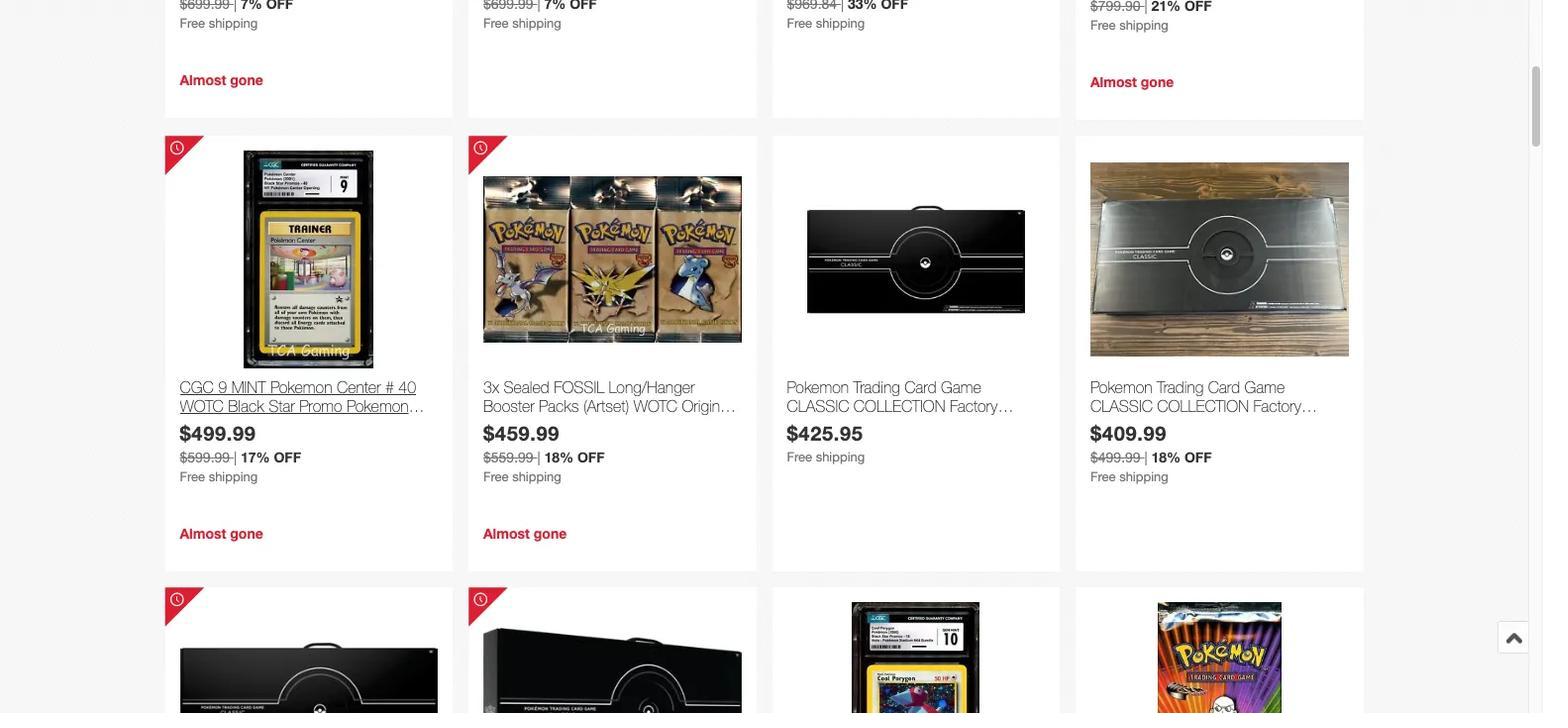 Task type: describe. For each thing, give the bounding box(es) containing it.
$425.95 free shipping
[[787, 421, 865, 465]]

card inside cgc 9 mint pokemon center # 40 wotc black star promo pokemon card
[[180, 416, 212, 434]]

factory for $409.99
[[1254, 397, 1302, 415]]

$409.99 $499.99 | 18% off free shipping
[[1091, 421, 1212, 485]]

free inside $425.95 free shipping
[[787, 450, 812, 465]]

pokemon trading card game classic collection factory sealed case english!
[[1091, 378, 1302, 434]]

$599.99
[[180, 450, 230, 466]]

trading for $425.95
[[853, 378, 900, 396]]

game for $409.99
[[1245, 378, 1285, 396]]

collection for $409.99
[[1157, 397, 1249, 415]]

original
[[682, 397, 731, 415]]

wotc for $459.99
[[634, 397, 678, 415]]

packs
[[539, 397, 579, 415]]

cgc 9 mint pokemon center # 40 wotc black star promo pokemon card
[[180, 378, 416, 434]]

cards
[[550, 416, 589, 434]]

trading for $409.99
[[1157, 378, 1204, 396]]

classic for $425.95
[[787, 397, 849, 415]]

promo
[[299, 397, 342, 415]]

3x sealed fossil long/hanger booster packs (artset) wotc original pokemon cards link
[[483, 378, 741, 434]]

classic for $409.99
[[1091, 397, 1153, 415]]

shipping inside $409.99 $499.99 | 18% off free shipping
[[1119, 470, 1169, 485]]

mint
[[231, 378, 266, 396]]

collection for $425.95
[[854, 397, 946, 415]]

pokemon trading card game classic collection factory sealed case english! link
[[1091, 378, 1349, 434]]

cgc 9 mint pokemon center # 40 wotc black star promo pokemon card link
[[180, 378, 438, 434]]

9
[[218, 378, 227, 396]]

pokemon inside the 3x sealed fossil long/hanger booster packs (artset) wotc original pokemon cards
[[483, 416, 545, 434]]

| for $499.99
[[234, 450, 237, 466]]

$409.99
[[1091, 421, 1167, 445]]

fossil
[[554, 378, 604, 396]]

pokemon trading card game classic collection factory sealed case preorder
[[787, 378, 998, 434]]

shipping inside $499.99 $599.99 | 17% off free shipping
[[209, 470, 258, 485]]

pokemon down #
[[347, 397, 409, 415]]

shipping inside $425.95 free shipping
[[816, 450, 865, 465]]

free inside $409.99 $499.99 | 18% off free shipping
[[1091, 470, 1116, 485]]

center
[[337, 378, 381, 396]]

17%
[[241, 449, 270, 466]]

cgc
[[180, 378, 214, 396]]

3x sealed fossil long/hanger booster packs (artset) wotc original pokemon cards
[[483, 378, 731, 434]]

18% for $409.99
[[1152, 449, 1181, 466]]

free inside $459.99 $559.99 | 18% off free shipping
[[483, 470, 509, 485]]

card for $409.99
[[1208, 378, 1240, 396]]

| for $459.99
[[537, 450, 540, 466]]

wotc for $499.99
[[180, 397, 224, 415]]

case for $425.95
[[837, 416, 876, 434]]

case for $409.99
[[1141, 416, 1180, 434]]



Task type: vqa. For each thing, say whether or not it's contained in the screenshot.
$191.99
no



Task type: locate. For each thing, give the bounding box(es) containing it.
$459.99
[[483, 421, 560, 445]]

$499.99 down '$409.99'
[[1091, 450, 1141, 466]]

2 classic from the left
[[1091, 397, 1153, 415]]

pokemon up $425.95
[[787, 378, 849, 396]]

wotc down long/hanger
[[634, 397, 678, 415]]

1 18% from the left
[[544, 449, 574, 466]]

0 horizontal spatial factory
[[950, 397, 998, 415]]

card up $599.99
[[180, 416, 212, 434]]

2 collection from the left
[[1157, 397, 1249, 415]]

case inside pokemon trading card game classic collection factory sealed case preorder
[[837, 416, 876, 434]]

factory
[[950, 397, 998, 415], [1254, 397, 1302, 415]]

18% inside $409.99 $499.99 | 18% off free shipping
[[1152, 449, 1181, 466]]

shipping
[[209, 16, 258, 31], [512, 16, 561, 31], [816, 16, 865, 31], [1119, 18, 1169, 33], [816, 450, 865, 465], [209, 470, 258, 485], [512, 470, 561, 485], [1119, 470, 1169, 485]]

pokemon trading card game classic collection factory sealed case preorder link
[[787, 378, 1045, 434]]

wotc inside the 3x sealed fossil long/hanger booster packs (artset) wotc original pokemon cards
[[634, 397, 678, 415]]

$499.99 inside $409.99 $499.99 | 18% off free shipping
[[1091, 450, 1141, 466]]

long/hanger
[[609, 378, 695, 396]]

1 horizontal spatial factory
[[1254, 397, 1302, 415]]

classic up '$409.99'
[[1091, 397, 1153, 415]]

$499.99
[[180, 421, 256, 445], [1091, 450, 1141, 466]]

almost gone
[[180, 71, 263, 88], [1091, 73, 1174, 90], [180, 525, 263, 542], [483, 525, 567, 542]]

sealed inside pokemon trading card game classic collection factory sealed case preorder
[[787, 416, 833, 434]]

off inside $409.99 $499.99 | 18% off free shipping
[[1185, 449, 1212, 466]]

2 18% from the left
[[1152, 449, 1181, 466]]

card
[[905, 378, 937, 396], [1208, 378, 1240, 396], [180, 416, 212, 434]]

wotc down cgc
[[180, 397, 224, 415]]

case left "english!" on the right bottom
[[1141, 416, 1180, 434]]

0 vertical spatial $499.99
[[180, 421, 256, 445]]

free shipping
[[180, 16, 258, 31], [483, 16, 561, 31], [787, 16, 865, 31], [1091, 18, 1169, 33]]

18% down cards at the bottom left of the page
[[544, 449, 574, 466]]

trading
[[853, 378, 900, 396], [1157, 378, 1204, 396]]

2 trading from the left
[[1157, 378, 1204, 396]]

game
[[941, 378, 982, 396], [1245, 378, 1285, 396]]

classic inside pokemon trading card game classic collection factory sealed case english!
[[1091, 397, 1153, 415]]

card inside pokemon trading card game classic collection factory sealed case english!
[[1208, 378, 1240, 396]]

| down $459.99
[[537, 450, 540, 466]]

game up preorder
[[941, 378, 982, 396]]

off down cards at the bottom left of the page
[[577, 449, 605, 466]]

card inside pokemon trading card game classic collection factory sealed case preorder
[[905, 378, 937, 396]]

trading up "english!" on the right bottom
[[1157, 378, 1204, 396]]

1 horizontal spatial collection
[[1157, 397, 1249, 415]]

off inside $499.99 $599.99 | 17% off free shipping
[[274, 449, 301, 466]]

game inside pokemon trading card game classic collection factory sealed case english!
[[1245, 378, 1285, 396]]

free
[[180, 16, 205, 31], [483, 16, 509, 31], [787, 16, 812, 31], [1091, 18, 1116, 33], [787, 450, 812, 465], [180, 470, 205, 485], [483, 470, 509, 485], [1091, 470, 1116, 485]]

0 horizontal spatial game
[[941, 378, 982, 396]]

3 | from the left
[[1145, 450, 1148, 466]]

pokemon inside pokemon trading card game classic collection factory sealed case preorder
[[787, 378, 849, 396]]

1 game from the left
[[941, 378, 982, 396]]

1 horizontal spatial sealed
[[787, 416, 833, 434]]

$559.99
[[483, 450, 534, 466]]

2 horizontal spatial off
[[1185, 449, 1212, 466]]

$425.95
[[787, 421, 863, 445]]

0 horizontal spatial off
[[274, 449, 301, 466]]

2 horizontal spatial card
[[1208, 378, 1240, 396]]

off for $459.99
[[577, 449, 605, 466]]

| inside $409.99 $499.99 | 18% off free shipping
[[1145, 450, 1148, 466]]

|
[[234, 450, 237, 466], [537, 450, 540, 466], [1145, 450, 1148, 466]]

shipping inside $459.99 $559.99 | 18% off free shipping
[[512, 470, 561, 485]]

1 wotc from the left
[[180, 397, 224, 415]]

collection
[[854, 397, 946, 415], [1157, 397, 1249, 415]]

collection inside pokemon trading card game classic collection factory sealed case english!
[[1157, 397, 1249, 415]]

sealed for $425.95
[[787, 416, 833, 434]]

0 horizontal spatial $499.99
[[180, 421, 256, 445]]

off right 17%
[[274, 449, 301, 466]]

18% for $459.99
[[544, 449, 574, 466]]

1 collection from the left
[[854, 397, 946, 415]]

game for $425.95
[[941, 378, 982, 396]]

pokemon down booster
[[483, 416, 545, 434]]

off down "english!" on the right bottom
[[1185, 449, 1212, 466]]

case
[[837, 416, 876, 434], [1141, 416, 1180, 434]]

2 horizontal spatial |
[[1145, 450, 1148, 466]]

sealed inside the 3x sealed fossil long/hanger booster packs (artset) wotc original pokemon cards
[[504, 378, 550, 396]]

1 horizontal spatial card
[[905, 378, 937, 396]]

game up "english!" on the right bottom
[[1245, 378, 1285, 396]]

0 horizontal spatial wotc
[[180, 397, 224, 415]]

sealed for $409.99
[[1091, 416, 1136, 434]]

2 horizontal spatial sealed
[[1091, 416, 1136, 434]]

0 horizontal spatial 18%
[[544, 449, 574, 466]]

2 case from the left
[[1141, 416, 1180, 434]]

gone
[[230, 71, 263, 88], [1141, 73, 1174, 90], [230, 525, 263, 542], [534, 525, 567, 542]]

18% inside $459.99 $559.99 | 18% off free shipping
[[544, 449, 574, 466]]

1 horizontal spatial classic
[[1091, 397, 1153, 415]]

english!
[[1184, 416, 1251, 434]]

black
[[228, 397, 264, 415]]

0 horizontal spatial case
[[837, 416, 876, 434]]

1 horizontal spatial 18%
[[1152, 449, 1181, 466]]

$499.99 up $599.99
[[180, 421, 256, 445]]

collection up preorder
[[854, 397, 946, 415]]

18% down '$409.99'
[[1152, 449, 1181, 466]]

2 | from the left
[[537, 450, 540, 466]]

1 horizontal spatial case
[[1141, 416, 1180, 434]]

0 horizontal spatial collection
[[854, 397, 946, 415]]

off inside $459.99 $559.99 | 18% off free shipping
[[577, 449, 605, 466]]

pokemon up promo
[[270, 378, 332, 396]]

1 horizontal spatial trading
[[1157, 378, 1204, 396]]

1 case from the left
[[837, 416, 876, 434]]

wotc inside cgc 9 mint pokemon center # 40 wotc black star promo pokemon card
[[180, 397, 224, 415]]

almost
[[180, 71, 226, 88], [1091, 73, 1137, 90], [180, 525, 226, 542], [483, 525, 530, 542]]

booster
[[483, 397, 535, 415]]

2 factory from the left
[[1254, 397, 1302, 415]]

card up preorder
[[905, 378, 937, 396]]

$459.99 $559.99 | 18% off free shipping
[[483, 421, 605, 485]]

collection inside pokemon trading card game classic collection factory sealed case preorder
[[854, 397, 946, 415]]

trading up preorder
[[853, 378, 900, 396]]

0 horizontal spatial sealed
[[504, 378, 550, 396]]

$499.99 inside $499.99 $599.99 | 17% off free shipping
[[180, 421, 256, 445]]

0 horizontal spatial classic
[[787, 397, 849, 415]]

preorder
[[881, 416, 960, 434]]

off
[[274, 449, 301, 466], [577, 449, 605, 466], [1185, 449, 1212, 466]]

| inside $499.99 $599.99 | 17% off free shipping
[[234, 450, 237, 466]]

| left 17%
[[234, 450, 237, 466]]

game inside pokemon trading card game classic collection factory sealed case preorder
[[941, 378, 982, 396]]

classic inside pokemon trading card game classic collection factory sealed case preorder
[[787, 397, 849, 415]]

2 off from the left
[[577, 449, 605, 466]]

trading inside pokemon trading card game classic collection factory sealed case preorder
[[853, 378, 900, 396]]

| down '$409.99'
[[1145, 450, 1148, 466]]

factory inside pokemon trading card game classic collection factory sealed case preorder
[[950, 397, 998, 415]]

classic
[[787, 397, 849, 415], [1091, 397, 1153, 415]]

collection up "english!" on the right bottom
[[1157, 397, 1249, 415]]

0 horizontal spatial |
[[234, 450, 237, 466]]

1 horizontal spatial |
[[537, 450, 540, 466]]

0 horizontal spatial trading
[[853, 378, 900, 396]]

40
[[398, 378, 416, 396]]

1 classic from the left
[[787, 397, 849, 415]]

sealed
[[504, 378, 550, 396], [787, 416, 833, 434], [1091, 416, 1136, 434]]

sealed inside pokemon trading card game classic collection factory sealed case english!
[[1091, 416, 1136, 434]]

pokemon inside pokemon trading card game classic collection factory sealed case english!
[[1091, 378, 1153, 396]]

star
[[269, 397, 295, 415]]

| inside $459.99 $559.99 | 18% off free shipping
[[537, 450, 540, 466]]

#
[[385, 378, 394, 396]]

0 horizontal spatial card
[[180, 416, 212, 434]]

case left preorder
[[837, 416, 876, 434]]

1 trading from the left
[[853, 378, 900, 396]]

1 off from the left
[[274, 449, 301, 466]]

classic up $425.95
[[787, 397, 849, 415]]

3 off from the left
[[1185, 449, 1212, 466]]

1 horizontal spatial $499.99
[[1091, 450, 1141, 466]]

trading inside pokemon trading card game classic collection factory sealed case english!
[[1157, 378, 1204, 396]]

free inside $499.99 $599.99 | 17% off free shipping
[[180, 470, 205, 485]]

(artset)
[[583, 397, 629, 415]]

factory inside pokemon trading card game classic collection factory sealed case english!
[[1254, 397, 1302, 415]]

1 factory from the left
[[950, 397, 998, 415]]

card up "english!" on the right bottom
[[1208, 378, 1240, 396]]

card for $425.95
[[905, 378, 937, 396]]

3x
[[483, 378, 499, 396]]

1 horizontal spatial off
[[577, 449, 605, 466]]

18%
[[544, 449, 574, 466], [1152, 449, 1181, 466]]

1 horizontal spatial wotc
[[634, 397, 678, 415]]

1 horizontal spatial game
[[1245, 378, 1285, 396]]

1 vertical spatial $499.99
[[1091, 450, 1141, 466]]

$499.99 $599.99 | 17% off free shipping
[[180, 421, 301, 485]]

2 game from the left
[[1245, 378, 1285, 396]]

1 | from the left
[[234, 450, 237, 466]]

pokemon
[[270, 378, 332, 396], [787, 378, 849, 396], [1091, 378, 1153, 396], [347, 397, 409, 415], [483, 416, 545, 434]]

2 wotc from the left
[[634, 397, 678, 415]]

factory for $425.95
[[950, 397, 998, 415]]

pokemon up '$409.99'
[[1091, 378, 1153, 396]]

case inside pokemon trading card game classic collection factory sealed case english!
[[1141, 416, 1180, 434]]

wotc
[[180, 397, 224, 415], [634, 397, 678, 415]]

off for $499.99
[[274, 449, 301, 466]]



